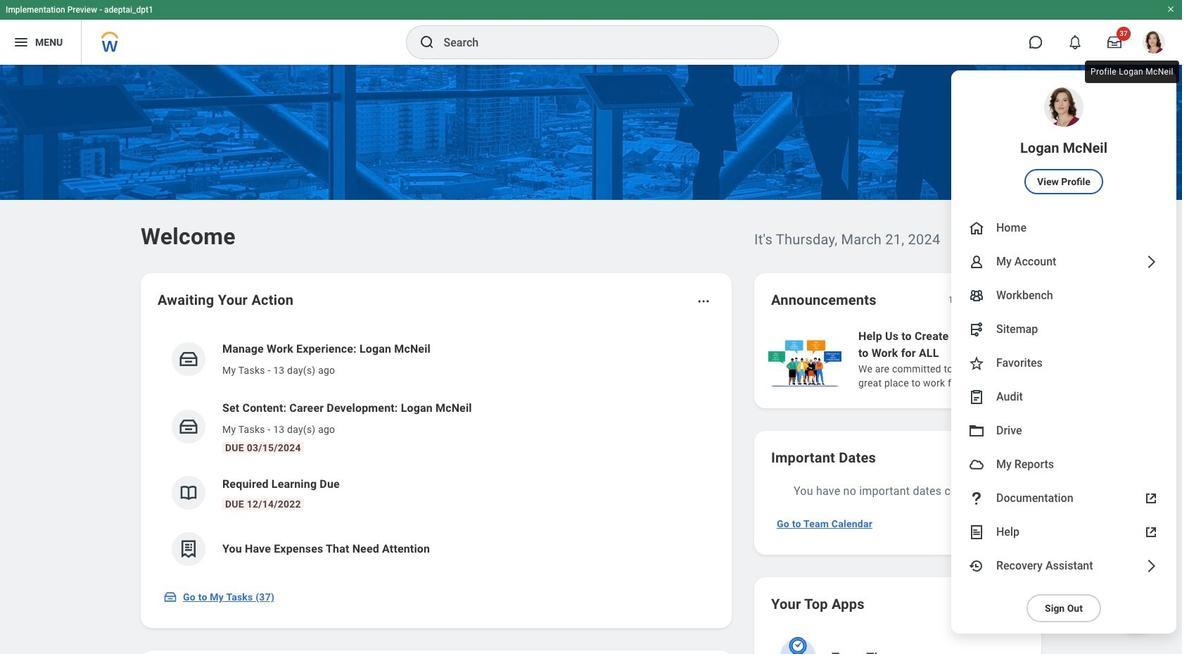 Task type: vqa. For each thing, say whether or not it's contained in the screenshot.
ARROW LEFT icon
no



Task type: locate. For each thing, give the bounding box(es) containing it.
menu
[[952, 70, 1177, 634]]

7 menu item from the top
[[952, 380, 1177, 414]]

folder open image
[[969, 422, 986, 439]]

1 ext link image from the top
[[1143, 490, 1160, 507]]

ext link image
[[1143, 490, 1160, 507], [1143, 524, 1160, 541]]

1 horizontal spatial list
[[766, 327, 1183, 391]]

x image
[[1152, 499, 1162, 510]]

2 menu item from the top
[[952, 211, 1177, 245]]

inbox image
[[178, 349, 199, 370], [178, 416, 199, 437]]

tooltip
[[1083, 58, 1183, 86]]

2 inbox image from the top
[[178, 416, 199, 437]]

logan mcneil image
[[1143, 31, 1166, 54]]

book open image
[[178, 482, 199, 503]]

star image
[[969, 355, 986, 372]]

0 vertical spatial ext link image
[[1143, 490, 1160, 507]]

Search Workday  search field
[[444, 27, 750, 58]]

ext link image for second 'menu item' from the bottom of the page
[[1143, 490, 1160, 507]]

1 vertical spatial inbox image
[[178, 416, 199, 437]]

list
[[766, 327, 1183, 391], [158, 330, 715, 577]]

banner
[[0, 0, 1183, 634]]

status
[[949, 294, 972, 306]]

menu item
[[952, 70, 1177, 211], [952, 211, 1177, 245], [952, 245, 1177, 279], [952, 279, 1177, 313], [952, 313, 1177, 346], [952, 346, 1177, 380], [952, 380, 1177, 414], [952, 414, 1177, 448], [952, 448, 1177, 482], [952, 482, 1177, 515], [952, 515, 1177, 549]]

main content
[[0, 65, 1183, 654]]

justify image
[[13, 34, 30, 51]]

0 vertical spatial inbox image
[[178, 349, 199, 370]]

close environment banner image
[[1167, 5, 1176, 13]]

ext link image for 11th 'menu item' from the top of the page
[[1143, 524, 1160, 541]]

document image
[[969, 524, 986, 541]]

home image
[[969, 220, 986, 237]]

notifications large image
[[1069, 35, 1083, 49]]

related actions image
[[697, 294, 711, 308]]

1 vertical spatial ext link image
[[1143, 524, 1160, 541]]

2 ext link image from the top
[[1143, 524, 1160, 541]]



Task type: describe. For each thing, give the bounding box(es) containing it.
8 menu item from the top
[[952, 414, 1177, 448]]

user image
[[969, 253, 986, 270]]

5 menu item from the top
[[952, 313, 1177, 346]]

question image
[[969, 490, 986, 507]]

avatar image
[[969, 456, 986, 473]]

10 menu item from the top
[[952, 482, 1177, 515]]

dashboard expenses image
[[178, 539, 199, 560]]

9 menu item from the top
[[952, 448, 1177, 482]]

3 menu item from the top
[[952, 245, 1177, 279]]

inbox image
[[163, 590, 177, 604]]

11 menu item from the top
[[952, 515, 1177, 549]]

contact card matrix manager image
[[969, 287, 986, 304]]

6 menu item from the top
[[952, 346, 1177, 380]]

chevron right small image
[[1007, 293, 1021, 307]]

4 menu item from the top
[[952, 279, 1177, 313]]

search image
[[419, 34, 435, 51]]

1 inbox image from the top
[[178, 349, 199, 370]]

chevron right image
[[1143, 253, 1160, 270]]

chevron left small image
[[982, 293, 996, 307]]

endpoints image
[[969, 321, 986, 338]]

1 menu item from the top
[[952, 70, 1177, 211]]

paste image
[[969, 389, 986, 406]]

inbox large image
[[1108, 35, 1122, 49]]

0 horizontal spatial list
[[158, 330, 715, 577]]



